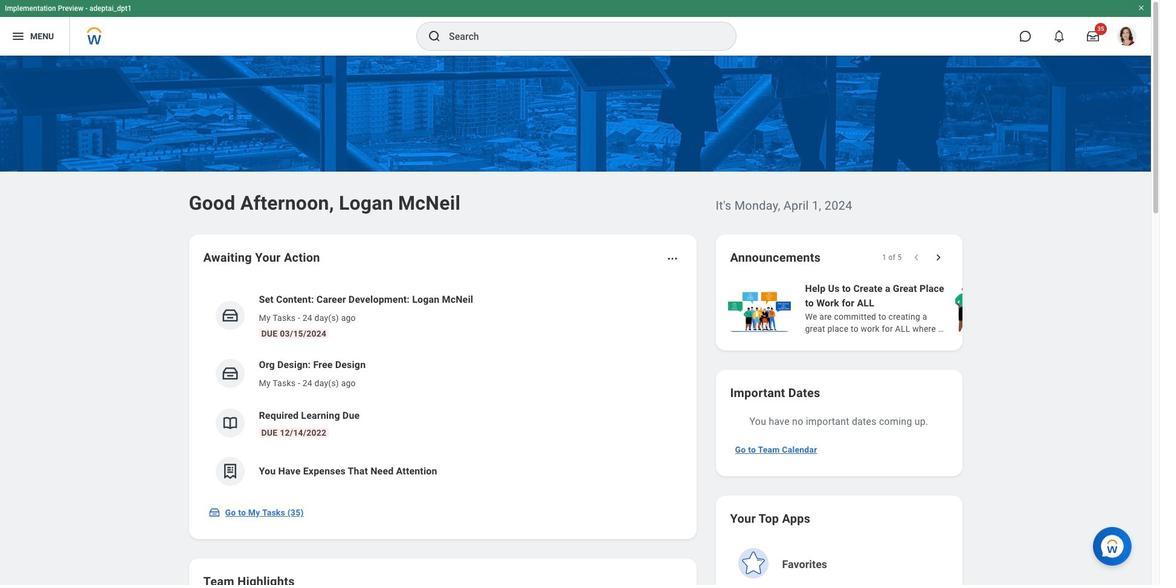 Task type: locate. For each thing, give the bounding box(es) containing it.
related actions image
[[667, 253, 679, 265]]

justify image
[[11, 29, 25, 44]]

1 vertical spatial inbox image
[[208, 507, 220, 519]]

chevron right small image
[[933, 251, 945, 264]]

main content
[[0, 56, 1161, 585]]

1 horizontal spatial inbox image
[[221, 365, 239, 383]]

status
[[883, 253, 902, 262]]

list
[[726, 281, 1161, 336], [203, 283, 682, 496]]

0 horizontal spatial list
[[203, 283, 682, 496]]

Search Workday  search field
[[449, 23, 712, 50]]

inbox image
[[221, 365, 239, 383], [208, 507, 220, 519]]

1 horizontal spatial list
[[726, 281, 1161, 336]]

close environment banner image
[[1138, 4, 1146, 11]]

banner
[[0, 0, 1152, 56]]



Task type: describe. For each thing, give the bounding box(es) containing it.
search image
[[427, 29, 442, 44]]

inbox large image
[[1088, 30, 1100, 42]]

dashboard expenses image
[[221, 462, 239, 481]]

chevron left small image
[[911, 251, 923, 264]]

0 vertical spatial inbox image
[[221, 365, 239, 383]]

book open image
[[221, 414, 239, 432]]

0 horizontal spatial inbox image
[[208, 507, 220, 519]]

notifications large image
[[1054, 30, 1066, 42]]

inbox image
[[221, 307, 239, 325]]

profile logan mcneil image
[[1118, 27, 1137, 48]]



Task type: vqa. For each thing, say whether or not it's contained in the screenshot.
left listening
no



